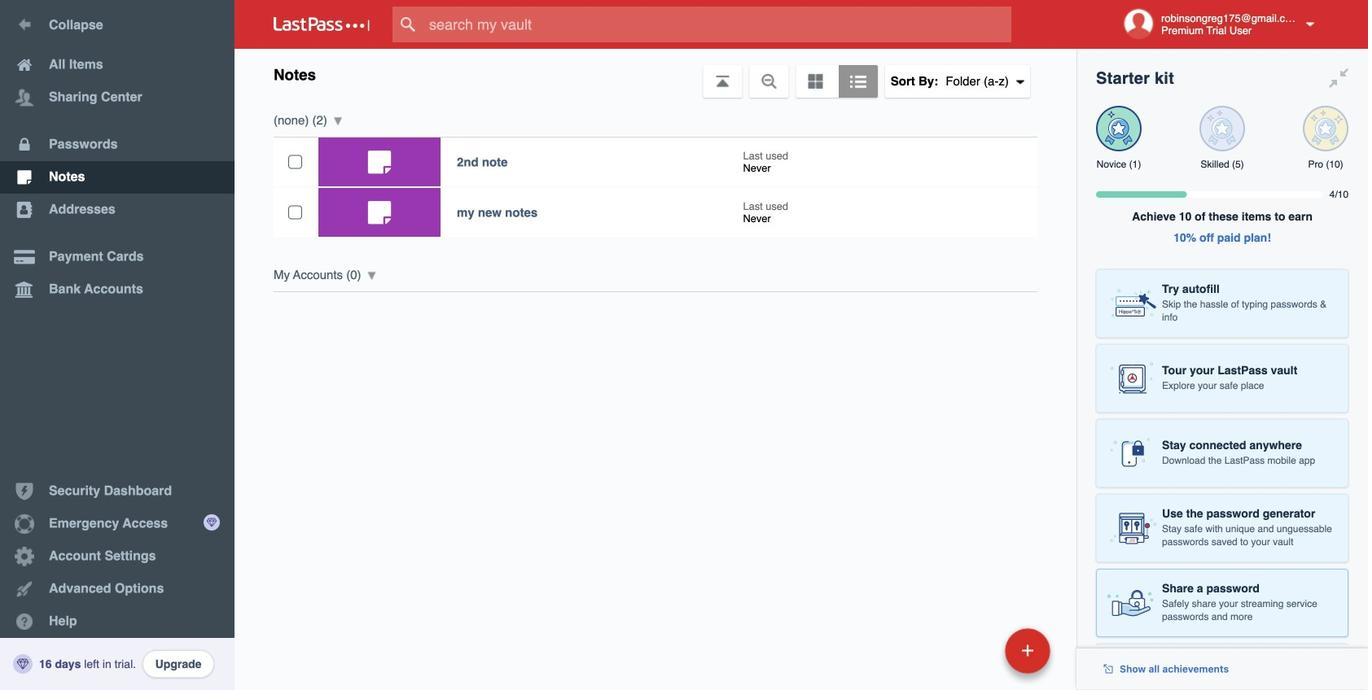 Task type: describe. For each thing, give the bounding box(es) containing it.
vault options navigation
[[235, 49, 1077, 98]]

new item element
[[893, 628, 1056, 674]]

main navigation navigation
[[0, 0, 235, 691]]

new item navigation
[[893, 624, 1061, 691]]



Task type: vqa. For each thing, say whether or not it's contained in the screenshot.
vault options NAVIGATION
yes



Task type: locate. For each thing, give the bounding box(es) containing it.
lastpass image
[[274, 17, 370, 32]]

search my vault text field
[[393, 7, 1043, 42]]

Search search field
[[393, 7, 1043, 42]]



